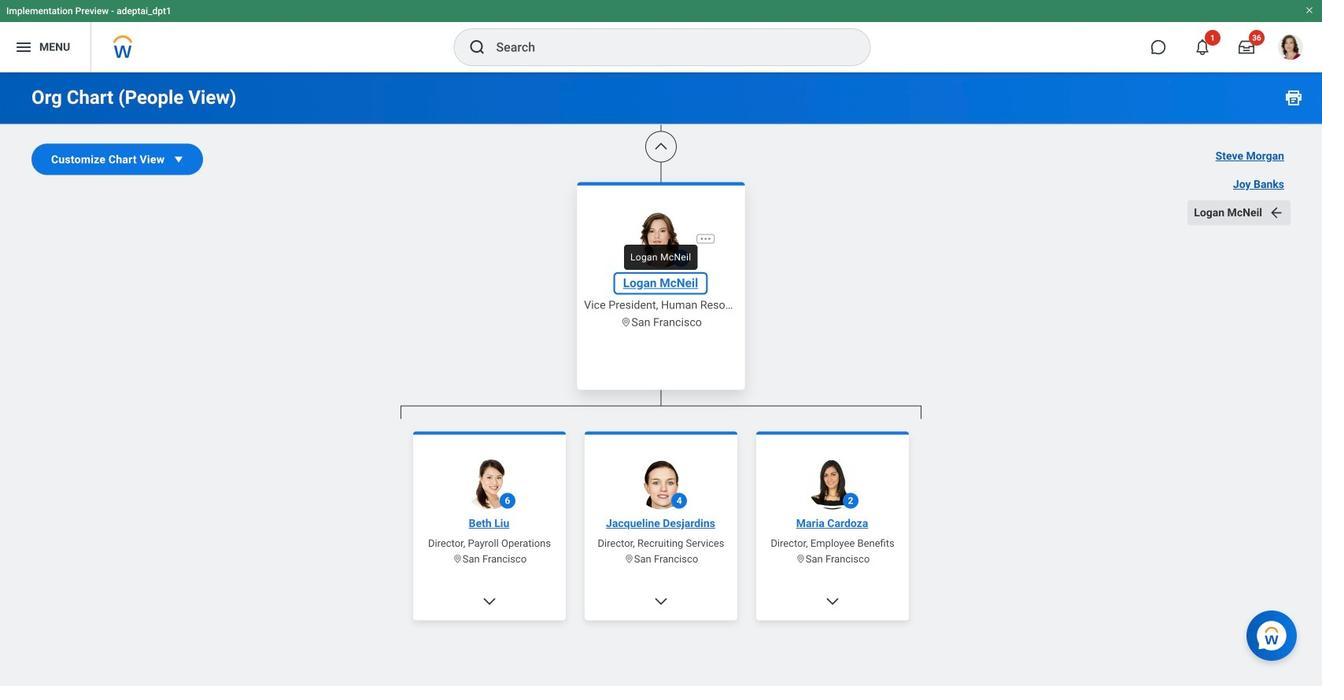 Task type: locate. For each thing, give the bounding box(es) containing it.
chevron down image for first location image
[[654, 594, 669, 610]]

0 horizontal spatial location image
[[624, 554, 634, 565]]

location image
[[621, 317, 632, 328], [453, 554, 463, 565]]

0 vertical spatial location image
[[621, 317, 632, 328]]

1 horizontal spatial location image
[[796, 554, 806, 565]]

search image
[[468, 38, 487, 57]]

chevron down image
[[654, 594, 669, 610], [825, 594, 841, 610]]

profile logan mcneil image
[[1279, 35, 1304, 63]]

1 horizontal spatial location image
[[621, 317, 632, 328]]

2 chevron down image from the left
[[825, 594, 841, 610]]

tooltip
[[620, 240, 703, 275]]

0 horizontal spatial location image
[[453, 554, 463, 565]]

1 chevron down image from the left
[[654, 594, 669, 610]]

justify image
[[14, 38, 33, 57]]

banner
[[0, 0, 1323, 72]]

notifications large image
[[1195, 39, 1211, 55]]

location image
[[624, 554, 634, 565], [796, 554, 806, 565]]

Search Workday  search field
[[496, 30, 838, 65]]

print org chart image
[[1285, 88, 1304, 107]]

main content
[[0, 0, 1323, 687]]

close environment banner image
[[1306, 6, 1315, 15]]

0 horizontal spatial chevron down image
[[654, 594, 669, 610]]

1 horizontal spatial chevron down image
[[825, 594, 841, 610]]

logan mcneil, logan mcneil, 3 direct reports element
[[401, 419, 922, 687]]



Task type: describe. For each thing, give the bounding box(es) containing it.
arrow left image
[[1269, 205, 1285, 221]]

chevron down image for 1st location image from right
[[825, 594, 841, 610]]

1 vertical spatial location image
[[453, 554, 463, 565]]

caret down image
[[171, 152, 187, 167]]

chevron up image
[[654, 139, 669, 155]]

1 location image from the left
[[624, 554, 634, 565]]

2 location image from the left
[[796, 554, 806, 565]]

inbox large image
[[1239, 39, 1255, 55]]

chevron down image
[[482, 594, 498, 610]]

related actions image
[[700, 233, 713, 246]]



Task type: vqa. For each thing, say whether or not it's contained in the screenshot.
"CARET DOWN" image
yes



